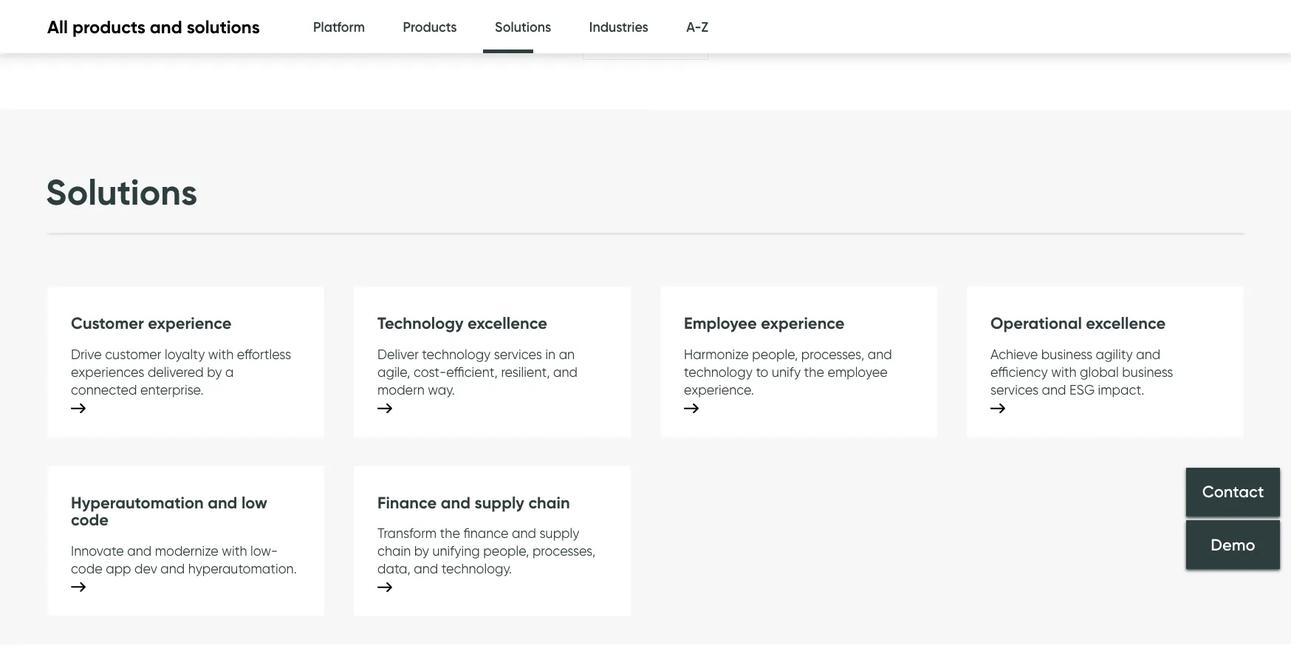 Task type: describe. For each thing, give the bounding box(es) containing it.
an
[[559, 346, 575, 362]]

and right data,
[[414, 561, 439, 577]]

load
[[614, 33, 645, 49]]

load more link
[[584, 23, 708, 60]]

technology inside deliver technology services in an agile, cost-efficient, resilient, and modern way.
[[422, 346, 491, 362]]

people, inside "harmonize people, processes, and technology to unify the employee experience."
[[753, 346, 799, 362]]

loyalty
[[165, 346, 205, 362]]

global
[[1081, 364, 1120, 380]]

transform
[[378, 525, 437, 542]]

in
[[546, 346, 556, 362]]

effortless
[[237, 346, 291, 362]]

employee
[[828, 364, 888, 380]]

hyperautomation
[[71, 492, 204, 512]]

agility
[[1097, 346, 1134, 362]]

customer experience
[[71, 313, 232, 333]]

with for customer experience
[[208, 346, 234, 362]]

a-
[[687, 19, 702, 35]]

industries
[[590, 19, 649, 35]]

the inside "harmonize people, processes, and technology to unify the employee experience."
[[805, 364, 825, 380]]

services inside achieve business agility and efficiency with global business services and esg impact.
[[991, 382, 1039, 398]]

innovate
[[71, 543, 124, 559]]

and right agility on the bottom right
[[1137, 346, 1161, 362]]

experience for customer experience
[[148, 313, 232, 333]]

technology inside "harmonize people, processes, and technology to unify the employee experience."
[[684, 364, 753, 380]]

demo
[[1212, 534, 1256, 554]]

experience for employee experience
[[762, 313, 845, 333]]

achieve business agility and efficiency with global business services and esg impact.
[[991, 346, 1174, 398]]

0 vertical spatial solutions
[[495, 19, 552, 35]]

employee experience
[[684, 313, 845, 333]]

all products and solutions
[[47, 15, 260, 38]]

connected
[[71, 382, 137, 398]]

1 horizontal spatial chain
[[529, 492, 570, 512]]

modern
[[378, 382, 425, 398]]

app
[[106, 560, 131, 577]]

customer
[[105, 346, 161, 362]]

technology.
[[442, 561, 512, 577]]

contact link
[[1187, 468, 1281, 517]]

efficiency
[[991, 364, 1049, 380]]

and right products
[[150, 15, 182, 38]]

delivered
[[148, 364, 204, 380]]

load more
[[614, 33, 678, 49]]

and inside deliver technology services in an agile, cost-efficient, resilient, and modern way.
[[554, 364, 578, 380]]

enterprise.
[[140, 382, 204, 398]]

processes, inside "harmonize people, processes, and technology to unify the employee experience."
[[802, 346, 865, 362]]

and right finance
[[512, 525, 537, 542]]

customer
[[71, 313, 144, 333]]

unify
[[772, 364, 801, 380]]

and left esg
[[1043, 382, 1067, 398]]

chain inside transform the finance and supply chain by unifying people, processes, data, and technology.
[[378, 543, 411, 559]]

hyperautomation.
[[188, 560, 297, 577]]

agile,
[[378, 364, 411, 380]]

products
[[72, 15, 145, 38]]

transform the finance and supply chain by unifying people, processes, data, and technology.
[[378, 525, 596, 577]]

low-
[[251, 543, 278, 559]]

0 horizontal spatial supply
[[475, 492, 525, 512]]

with inside achieve business agility and efficiency with global business services and esg impact.
[[1052, 364, 1077, 380]]

1 vertical spatial solutions
[[46, 170, 197, 214]]

and up dev
[[127, 543, 152, 559]]

and down modernize
[[161, 560, 185, 577]]

unifying
[[433, 543, 480, 559]]

contact
[[1203, 482, 1265, 502]]

by inside drive customer loyalty with effortless experiences delivered by a connected enterprise.
[[207, 364, 222, 380]]



Task type: locate. For each thing, give the bounding box(es) containing it.
0 vertical spatial people,
[[753, 346, 799, 362]]

0 vertical spatial chain
[[529, 492, 570, 512]]

harmonize
[[684, 346, 749, 362]]

experience.
[[684, 382, 755, 398]]

0 horizontal spatial the
[[440, 525, 460, 542]]

processes,
[[802, 346, 865, 362], [533, 543, 596, 559]]

people,
[[753, 346, 799, 362], [484, 543, 529, 559]]

with up a
[[208, 346, 234, 362]]

impact.
[[1099, 382, 1145, 398]]

code inside innovate and modernize with low- code app dev and hyperautomation.
[[71, 560, 103, 577]]

a-z link
[[687, 0, 709, 54]]

2 excellence from the left
[[1087, 313, 1167, 333]]

chain
[[529, 492, 570, 512], [378, 543, 411, 559]]

0 horizontal spatial services
[[494, 346, 542, 362]]

technology excellence
[[378, 313, 548, 333]]

hyperautomation and low code
[[71, 492, 267, 530]]

finance
[[378, 492, 437, 512]]

1 excellence from the left
[[468, 313, 548, 333]]

0 vertical spatial supply
[[475, 492, 525, 512]]

people, down finance
[[484, 543, 529, 559]]

services up resilient,
[[494, 346, 542, 362]]

with inside innovate and modernize with low- code app dev and hyperautomation.
[[222, 543, 247, 559]]

technology
[[422, 346, 491, 362], [684, 364, 753, 380]]

excellence for operational excellence
[[1087, 313, 1167, 333]]

the right unify
[[805, 364, 825, 380]]

business
[[1042, 346, 1093, 362], [1123, 364, 1174, 380]]

finance and supply chain
[[378, 492, 570, 512]]

0 vertical spatial the
[[805, 364, 825, 380]]

1 vertical spatial processes,
[[533, 543, 596, 559]]

efficient,
[[447, 364, 498, 380]]

and down an
[[554, 364, 578, 380]]

1 vertical spatial services
[[991, 382, 1039, 398]]

0 vertical spatial services
[[494, 346, 542, 362]]

2 vertical spatial with
[[222, 543, 247, 559]]

people, up unify
[[753, 346, 799, 362]]

deliver
[[378, 346, 419, 362]]

the up unifying
[[440, 525, 460, 542]]

1 vertical spatial by
[[414, 543, 429, 559]]

solutions
[[495, 19, 552, 35], [46, 170, 197, 214]]

0 vertical spatial with
[[208, 346, 234, 362]]

experiences
[[71, 364, 144, 380]]

0 vertical spatial code
[[71, 509, 109, 530]]

1 horizontal spatial supply
[[540, 525, 580, 542]]

0 horizontal spatial processes,
[[533, 543, 596, 559]]

products link
[[403, 0, 457, 54]]

industries link
[[590, 0, 649, 54]]

0 vertical spatial processes,
[[802, 346, 865, 362]]

way.
[[428, 382, 455, 398]]

1 horizontal spatial solutions
[[495, 19, 552, 35]]

technology up efficient,
[[422, 346, 491, 362]]

modernize
[[155, 543, 219, 559]]

code down innovate at left bottom
[[71, 560, 103, 577]]

1 horizontal spatial business
[[1123, 364, 1174, 380]]

a-z
[[687, 19, 709, 35]]

code inside hyperautomation and low code
[[71, 509, 109, 530]]

supply
[[475, 492, 525, 512], [540, 525, 580, 542]]

experience up loyalty
[[148, 313, 232, 333]]

excellence
[[468, 313, 548, 333], [1087, 313, 1167, 333]]

harmonize people, processes, and technology to unify the employee experience.
[[684, 346, 893, 398]]

supply up finance
[[475, 492, 525, 512]]

0 horizontal spatial people,
[[484, 543, 529, 559]]

1 vertical spatial the
[[440, 525, 460, 542]]

1 vertical spatial chain
[[378, 543, 411, 559]]

1 vertical spatial code
[[71, 560, 103, 577]]

and inside "harmonize people, processes, and technology to unify the employee experience."
[[868, 346, 893, 362]]

1 vertical spatial business
[[1123, 364, 1174, 380]]

2 experience from the left
[[762, 313, 845, 333]]

products
[[403, 19, 457, 35]]

drive customer loyalty with effortless experiences delivered by a connected enterprise.
[[71, 346, 291, 398]]

0 horizontal spatial by
[[207, 364, 222, 380]]

excellence up resilient,
[[468, 313, 548, 333]]

0 horizontal spatial chain
[[378, 543, 411, 559]]

solutions
[[187, 15, 260, 38]]

and up finance
[[441, 492, 471, 512]]

1 vertical spatial with
[[1052, 364, 1077, 380]]

1 horizontal spatial by
[[414, 543, 429, 559]]

1 vertical spatial supply
[[540, 525, 580, 542]]

low
[[242, 492, 267, 512]]

0 vertical spatial business
[[1042, 346, 1093, 362]]

services
[[494, 346, 542, 362], [991, 382, 1039, 398]]

employee
[[684, 313, 757, 333]]

code up innovate at left bottom
[[71, 509, 109, 530]]

the
[[805, 364, 825, 380], [440, 525, 460, 542]]

excellence up agility on the bottom right
[[1087, 313, 1167, 333]]

0 horizontal spatial solutions
[[46, 170, 197, 214]]

0 horizontal spatial experience
[[148, 313, 232, 333]]

by
[[207, 364, 222, 380], [414, 543, 429, 559]]

operational
[[991, 313, 1083, 333]]

excellence for technology excellence
[[468, 313, 548, 333]]

by left a
[[207, 364, 222, 380]]

z
[[702, 19, 709, 35]]

supply right finance
[[540, 525, 580, 542]]

dev
[[135, 560, 157, 577]]

technology
[[378, 313, 464, 333]]

services inside deliver technology services in an agile, cost-efficient, resilient, and modern way.
[[494, 346, 542, 362]]

experience up "harmonize people, processes, and technology to unify the employee experience."
[[762, 313, 845, 333]]

with up esg
[[1052, 364, 1077, 380]]

a
[[225, 364, 234, 380]]

cost-
[[414, 364, 447, 380]]

platform
[[313, 19, 365, 35]]

and up "employee"
[[868, 346, 893, 362]]

code
[[71, 509, 109, 530], [71, 560, 103, 577]]

1 code from the top
[[71, 509, 109, 530]]

0 horizontal spatial excellence
[[468, 313, 548, 333]]

technology up experience.
[[684, 364, 753, 380]]

resilient,
[[501, 364, 550, 380]]

deliver technology services in an agile, cost-efficient, resilient, and modern way.
[[378, 346, 578, 398]]

with inside drive customer loyalty with effortless experiences delivered by a connected enterprise.
[[208, 346, 234, 362]]

1 horizontal spatial services
[[991, 382, 1039, 398]]

1 horizontal spatial experience
[[762, 313, 845, 333]]

all
[[47, 15, 68, 38]]

achieve
[[991, 346, 1039, 362]]

services down the efficiency
[[991, 382, 1039, 398]]

0 vertical spatial technology
[[422, 346, 491, 362]]

0 horizontal spatial business
[[1042, 346, 1093, 362]]

people, inside transform the finance and supply chain by unifying people, processes, data, and technology.
[[484, 543, 529, 559]]

drive
[[71, 346, 102, 362]]

and left low
[[208, 492, 238, 512]]

1 horizontal spatial the
[[805, 364, 825, 380]]

experience
[[148, 313, 232, 333], [762, 313, 845, 333]]

with for hyperautomation and low code
[[222, 543, 247, 559]]

data,
[[378, 561, 411, 577]]

by down transform
[[414, 543, 429, 559]]

1 experience from the left
[[148, 313, 232, 333]]

business up impact.
[[1123, 364, 1174, 380]]

finance
[[464, 525, 509, 542]]

processes, inside transform the finance and supply chain by unifying people, processes, data, and technology.
[[533, 543, 596, 559]]

and inside hyperautomation and low code
[[208, 492, 238, 512]]

1 horizontal spatial technology
[[684, 364, 753, 380]]

with up hyperautomation. at the left bottom of page
[[222, 543, 247, 559]]

1 vertical spatial people,
[[484, 543, 529, 559]]

the inside transform the finance and supply chain by unifying people, processes, data, and technology.
[[440, 525, 460, 542]]

1 vertical spatial technology
[[684, 364, 753, 380]]

1 horizontal spatial excellence
[[1087, 313, 1167, 333]]

1 horizontal spatial people,
[[753, 346, 799, 362]]

demo link
[[1187, 520, 1281, 569]]

platform link
[[313, 0, 365, 54]]

operational excellence
[[991, 313, 1167, 333]]

1 horizontal spatial processes,
[[802, 346, 865, 362]]

business down operational excellence on the right of page
[[1042, 346, 1093, 362]]

more
[[648, 33, 678, 49]]

esg
[[1070, 382, 1095, 398]]

0 horizontal spatial technology
[[422, 346, 491, 362]]

by inside transform the finance and supply chain by unifying people, processes, data, and technology.
[[414, 543, 429, 559]]

innovate and modernize with low- code app dev and hyperautomation.
[[71, 543, 297, 577]]

0 vertical spatial by
[[207, 364, 222, 380]]

to
[[756, 364, 769, 380]]

with
[[208, 346, 234, 362], [1052, 364, 1077, 380], [222, 543, 247, 559]]

solutions link
[[495, 0, 552, 58]]

and
[[150, 15, 182, 38], [868, 346, 893, 362], [1137, 346, 1161, 362], [554, 364, 578, 380], [1043, 382, 1067, 398], [208, 492, 238, 512], [441, 492, 471, 512], [512, 525, 537, 542], [127, 543, 152, 559], [161, 560, 185, 577], [414, 561, 439, 577]]

supply inside transform the finance and supply chain by unifying people, processes, data, and technology.
[[540, 525, 580, 542]]

2 code from the top
[[71, 560, 103, 577]]



Task type: vqa. For each thing, say whether or not it's contained in the screenshot.
Technology
yes



